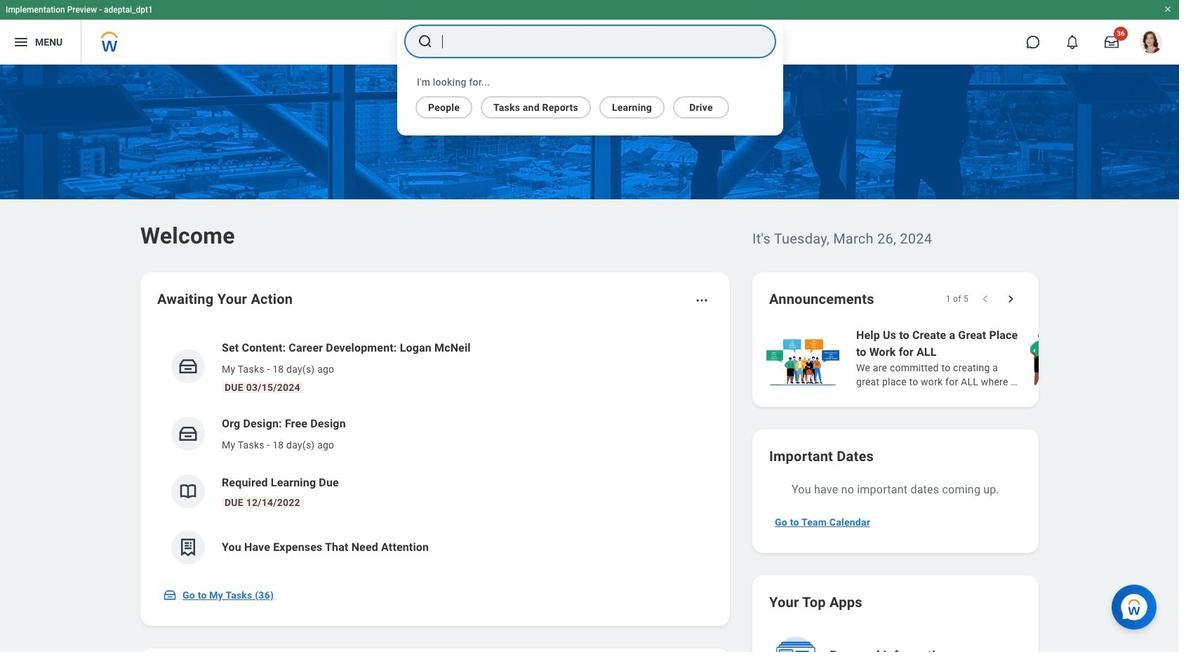 Task type: vqa. For each thing, say whether or not it's contained in the screenshot.
the right list
yes



Task type: describe. For each thing, give the bounding box(es) containing it.
chevron left small image
[[979, 292, 993, 306]]

0 horizontal spatial list
[[157, 329, 713, 576]]

close environment banner image
[[1164, 5, 1172, 13]]

search image
[[417, 33, 434, 50]]

justify image
[[13, 34, 29, 51]]

0 horizontal spatial inbox image
[[163, 588, 177, 602]]

inbox large image
[[1105, 35, 1119, 49]]

chevron right small image
[[1004, 292, 1018, 306]]



Task type: locate. For each thing, give the bounding box(es) containing it.
banner
[[0, 0, 1179, 65]]

notifications large image
[[1066, 35, 1080, 49]]

list
[[764, 326, 1179, 390], [157, 329, 713, 576]]

main content
[[0, 65, 1179, 652]]

0 vertical spatial inbox image
[[178, 423, 199, 444]]

profile logan mcneil image
[[1140, 31, 1162, 56]]

status
[[946, 293, 969, 305]]

list box
[[397, 91, 767, 119]]

None search field
[[397, 20, 783, 135]]

1 horizontal spatial list
[[764, 326, 1179, 390]]

book open image
[[178, 481, 199, 502]]

Search Workday  search field
[[442, 26, 747, 57]]

inbox image
[[178, 356, 199, 377]]

1 horizontal spatial inbox image
[[178, 423, 199, 444]]

dashboard expenses image
[[178, 537, 199, 558]]

inbox image
[[178, 423, 199, 444], [163, 588, 177, 602]]

1 vertical spatial inbox image
[[163, 588, 177, 602]]

recent searches list box
[[397, 67, 778, 69]]



